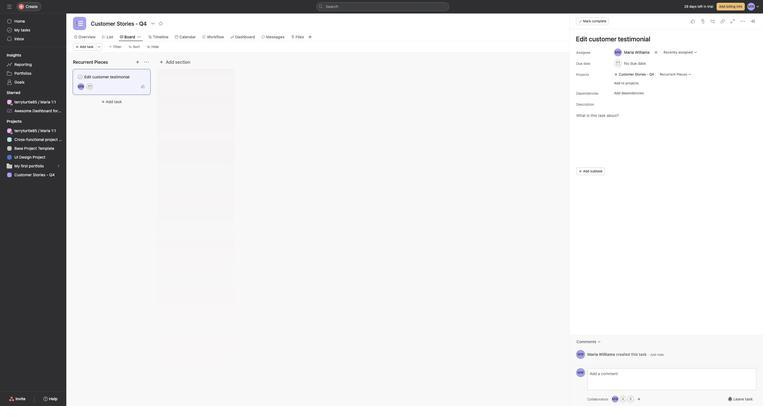 Task type: describe. For each thing, give the bounding box(es) containing it.
home
[[14, 19, 25, 23]]

awesome dashboard for new project
[[14, 109, 81, 113]]

add task image
[[135, 60, 140, 64]]

invite
[[15, 397, 25, 402]]

add subtask button
[[576, 168, 605, 176]]

testimonial
[[110, 75, 130, 79]]

messages
[[266, 35, 285, 39]]

reporting link
[[3, 60, 63, 69]]

project inside starred element
[[68, 109, 81, 113]]

filter
[[113, 45, 121, 49]]

goals
[[14, 80, 24, 85]]

help button
[[40, 395, 61, 405]]

awesome
[[14, 109, 31, 113]]

goals link
[[3, 78, 63, 87]]

add billing info button
[[717, 3, 745, 11]]

terryturtle85 for cross-
[[14, 129, 37, 133]]

1:1 for for
[[51, 100, 56, 105]]

projects inside main content
[[576, 73, 589, 77]]

my first portfolio link
[[3, 162, 63, 171]]

insights button
[[0, 53, 21, 58]]

add task for first add task button from the bottom
[[106, 100, 122, 104]]

more section actions image
[[144, 60, 149, 64]]

- inside main content
[[647, 72, 649, 77]]

my tasks
[[14, 28, 30, 32]]

insights element
[[0, 50, 66, 88]]

comments button
[[573, 338, 605, 348]]

sort
[[133, 45, 140, 49]]

timeline link
[[148, 34, 168, 40]]

due
[[630, 61, 637, 66]]

add down the edit customer testimonial
[[106, 100, 113, 104]]

complete
[[592, 19, 607, 23]]

recurrent pieces
[[660, 72, 687, 77]]

create
[[26, 4, 38, 9]]

leave
[[734, 398, 744, 402]]

maria inside starred element
[[40, 100, 50, 105]]

comments
[[577, 340, 597, 345]]

starred element
[[0, 88, 81, 117]]

add billing info
[[719, 4, 743, 9]]

for
[[53, 109, 58, 113]]

plan
[[59, 137, 66, 142]]

mark complete button
[[576, 17, 609, 25]]

this
[[631, 353, 638, 357]]

list image
[[76, 20, 83, 27]]

remove assignee image
[[655, 51, 658, 54]]

williams for maria williams created this task · just now
[[599, 353, 615, 357]]

inbox
[[14, 36, 24, 41]]

design
[[19, 155, 32, 160]]

recurrent
[[660, 72, 676, 77]]

hide sidebar image
[[7, 4, 12, 9]]

task for first add task button from the top of the page
[[87, 45, 94, 49]]

maria williams link
[[587, 353, 615, 357]]

subtask
[[590, 169, 603, 174]]

task for leave task button
[[745, 398, 753, 402]]

section
[[175, 60, 190, 65]]

info
[[737, 4, 743, 9]]

insights
[[7, 53, 21, 58]]

stories inside "edit customer testimonial" dialog
[[635, 72, 646, 77]]

projects inside projects dropdown button
[[7, 119, 22, 124]]

tasks
[[21, 28, 30, 32]]

maria williams button
[[612, 48, 652, 58]]

task for first add task button from the bottom
[[114, 100, 122, 104]]

base project template
[[14, 146, 54, 151]]

calendar
[[179, 35, 196, 39]]

dashboard inside starred element
[[32, 109, 52, 113]]

/ for functional
[[38, 129, 39, 133]]

stories inside projects element
[[33, 173, 45, 177]]

leave task
[[734, 398, 753, 402]]

starred
[[7, 90, 20, 95]]

search
[[326, 4, 338, 9]]

1 vertical spatial 0 likes. click to like this task image
[[141, 85, 145, 88]]

- inside projects element
[[46, 173, 48, 177]]

due date
[[576, 62, 591, 66]]

starred button
[[0, 90, 20, 96]]

no due date
[[624, 61, 646, 66]]

customer stories - q4 link inside "edit customer testimonial" dialog
[[612, 72, 656, 77]]

see details, my first portfolio image
[[57, 165, 60, 168]]

help
[[49, 397, 57, 402]]

maria williams created this task · just now
[[587, 353, 664, 357]]

global element
[[0, 14, 66, 47]]

messages link
[[262, 34, 285, 40]]

terryturtle85 / maria 1:1 for dashboard
[[14, 100, 56, 105]]

Task Name text field
[[573, 33, 757, 45]]

terryturtle85 / maria 1:1 for functional
[[14, 129, 56, 133]]

project
[[45, 137, 58, 142]]

add left billing on the right top
[[719, 4, 726, 9]]

more actions for this task image
[[741, 19, 745, 23]]

cross-functional project plan
[[14, 137, 66, 142]]

add section button
[[157, 57, 193, 67]]

q4 inside projects element
[[49, 173, 55, 177]]

assigned
[[679, 50, 693, 54]]

description
[[576, 103, 594, 107]]

dependencies
[[576, 92, 599, 96]]

search button
[[316, 2, 449, 11]]

main content containing maria williams
[[570, 29, 763, 367]]

overview link
[[74, 34, 96, 40]]

add tab image
[[308, 35, 312, 39]]

portfolios link
[[3, 69, 63, 78]]

calendar link
[[175, 34, 196, 40]]



Task type: vqa. For each thing, say whether or not it's contained in the screenshot.
Teams element
no



Task type: locate. For each thing, give the bounding box(es) containing it.
board
[[124, 35, 135, 39]]

1 1:1 from the top
[[51, 100, 56, 105]]

edit customer testimonial dialog
[[570, 14, 763, 407]]

add task button down overview link
[[73, 43, 96, 51]]

maria up awesome dashboard for new project
[[40, 100, 50, 105]]

1:1 up the project on the top
[[51, 129, 56, 133]]

pieces
[[677, 72, 687, 77]]

1 vertical spatial projects
[[7, 119, 22, 124]]

terryturtle85 up awesome
[[14, 100, 37, 105]]

project
[[68, 109, 81, 113], [24, 146, 37, 151], [33, 155, 45, 160]]

0 horizontal spatial projects
[[7, 119, 22, 124]]

add task button
[[73, 43, 96, 51], [73, 97, 150, 107]]

1 vertical spatial customer
[[14, 173, 32, 177]]

2 vertical spatial project
[[33, 155, 45, 160]]

0 vertical spatial terryturtle85 / maria 1:1
[[14, 100, 56, 105]]

0 vertical spatial customer
[[619, 72, 634, 77]]

due
[[576, 62, 583, 66]]

full screen image
[[731, 19, 735, 23]]

customer stories - q4 down my first portfolio link
[[14, 173, 55, 177]]

1 vertical spatial -
[[46, 173, 48, 177]]

customer inside dialog
[[619, 72, 634, 77]]

task down testimonial
[[114, 100, 122, 104]]

1 vertical spatial dashboard
[[32, 109, 52, 113]]

0 horizontal spatial date
[[584, 62, 591, 66]]

0 vertical spatial dashboard
[[235, 35, 255, 39]]

/ up awesome dashboard for new project link
[[38, 100, 39, 105]]

terryturtle85 / maria 1:1 link for functional
[[3, 127, 63, 135]]

days
[[690, 4, 697, 9]]

0 horizontal spatial customer stories - q4 link
[[3, 171, 63, 180]]

1 vertical spatial customer stories - q4 link
[[3, 171, 63, 180]]

williams inside dropdown button
[[635, 50, 650, 55]]

task inside button
[[745, 398, 753, 402]]

·
[[648, 353, 649, 357]]

date
[[638, 61, 646, 66], [584, 62, 591, 66]]

files
[[296, 35, 304, 39]]

2 add task button from the top
[[73, 97, 150, 107]]

project right new
[[68, 109, 81, 113]]

cross-functional project plan link
[[3, 135, 66, 144]]

terryturtle85 / maria 1:1
[[14, 100, 56, 105], [14, 129, 56, 133]]

williams for maria williams
[[635, 50, 650, 55]]

1 terryturtle85 / maria 1:1 from the top
[[14, 100, 56, 105]]

maria
[[624, 50, 634, 55], [40, 100, 50, 105], [40, 129, 50, 133], [587, 353, 598, 357]]

sort button
[[126, 43, 142, 51]]

1 vertical spatial q4
[[49, 173, 55, 177]]

1:1 for project
[[51, 129, 56, 133]]

just
[[650, 353, 657, 357]]

mark
[[583, 19, 591, 23]]

0 vertical spatial -
[[647, 72, 649, 77]]

1 horizontal spatial customer stories - q4
[[619, 72, 654, 77]]

1 horizontal spatial williams
[[635, 50, 650, 55]]

1 horizontal spatial date
[[638, 61, 646, 66]]

0 horizontal spatial williams
[[599, 353, 615, 357]]

home link
[[3, 17, 63, 26]]

task left ·
[[639, 353, 647, 357]]

1 vertical spatial /
[[38, 129, 39, 133]]

list link
[[102, 34, 113, 40]]

terryturtle85 inside starred element
[[14, 100, 37, 105]]

1 vertical spatial add task
[[106, 100, 122, 104]]

1 horizontal spatial projects
[[576, 73, 589, 77]]

hide button
[[145, 43, 161, 51]]

no due date button
[[612, 59, 649, 69]]

0 vertical spatial terryturtle85
[[14, 100, 37, 105]]

customer up add to projects
[[619, 72, 634, 77]]

ui
[[14, 155, 18, 160]]

q4
[[650, 72, 654, 77], [49, 173, 55, 177]]

Completed checkbox
[[77, 74, 83, 80]]

customer stories - q4 link
[[612, 72, 656, 77], [3, 171, 63, 180]]

maria down comments popup button on the bottom of page
[[587, 353, 598, 357]]

to
[[622, 81, 625, 85]]

customer inside projects element
[[14, 173, 32, 177]]

recurrent pieces button
[[658, 71, 694, 79]]

add to projects button
[[612, 80, 641, 87]]

ui design project
[[14, 155, 45, 160]]

invite button
[[5, 395, 29, 405]]

task right leave
[[745, 398, 753, 402]]

1 vertical spatial terryturtle85 / maria 1:1
[[14, 129, 56, 133]]

close details image
[[751, 19, 755, 23]]

customer stories - q4 up projects
[[619, 72, 654, 77]]

customer stories - q4 link up projects
[[612, 72, 656, 77]]

projects down awesome
[[7, 119, 22, 124]]

terryturtle85 / maria 1:1 link up functional
[[3, 127, 63, 135]]

date right the due
[[638, 61, 646, 66]]

add dependencies button
[[612, 90, 647, 97]]

files link
[[291, 34, 304, 40]]

mark complete
[[583, 19, 607, 23]]

project up ui design project
[[24, 146, 37, 151]]

0 horizontal spatial -
[[46, 173, 48, 177]]

customer stories - q4 link down portfolio
[[3, 171, 63, 180]]

add or remove collaborators image
[[638, 398, 641, 402]]

list
[[107, 35, 113, 39]]

terryturtle85
[[14, 100, 37, 105], [14, 129, 37, 133]]

add section
[[166, 60, 190, 65]]

1 vertical spatial customer stories - q4
[[14, 173, 55, 177]]

board link
[[120, 34, 135, 40]]

1 / from the top
[[38, 100, 39, 105]]

timeline
[[153, 35, 168, 39]]

project up portfolio
[[33, 155, 45, 160]]

0 vertical spatial customer stories - q4
[[619, 72, 654, 77]]

0 vertical spatial add task
[[80, 45, 94, 49]]

recently
[[664, 50, 678, 54]]

projects
[[576, 73, 589, 77], [7, 119, 22, 124]]

add to starred image
[[159, 21, 163, 26]]

customer stories - q4 inside projects element
[[14, 173, 55, 177]]

new
[[59, 109, 67, 113]]

projects element
[[0, 117, 66, 181]]

template
[[38, 146, 54, 151]]

recently assigned button
[[661, 49, 700, 56]]

my first portfolio
[[14, 164, 44, 169]]

1 horizontal spatial q4
[[650, 72, 654, 77]]

0 vertical spatial q4
[[650, 72, 654, 77]]

edit
[[84, 75, 91, 79]]

main content
[[570, 29, 763, 367]]

first
[[21, 164, 28, 169]]

ui design project link
[[3, 153, 63, 162]]

my inside projects element
[[14, 164, 20, 169]]

williams left created
[[599, 353, 615, 357]]

my left the first
[[14, 164, 20, 169]]

0 vertical spatial stories
[[635, 72, 646, 77]]

0 horizontal spatial 0 likes. click to like this task image
[[141, 85, 145, 88]]

0 horizontal spatial stories
[[33, 173, 45, 177]]

add to projects
[[614, 81, 639, 85]]

1:1 inside starred element
[[51, 100, 56, 105]]

add inside button
[[166, 60, 174, 65]]

terryturtle85 / maria 1:1 link
[[3, 98, 63, 107], [3, 127, 63, 135]]

my for my tasks
[[14, 28, 20, 32]]

terryturtle85 / maria 1:1 up awesome dashboard for new project link
[[14, 100, 56, 105]]

1 vertical spatial add task button
[[73, 97, 150, 107]]

my left the tasks
[[14, 28, 20, 32]]

/ up cross-functional project plan
[[38, 129, 39, 133]]

1 horizontal spatial dashboard
[[235, 35, 255, 39]]

mw button
[[78, 83, 84, 90], [576, 351, 585, 360], [576, 369, 585, 378], [612, 397, 619, 403]]

0 vertical spatial 0 likes. click to like this task image
[[691, 19, 695, 23]]

q4 inside "edit customer testimonial" dialog
[[650, 72, 654, 77]]

left
[[698, 4, 703, 9]]

add subtask image
[[711, 19, 715, 23]]

terryturtle85 / maria 1:1 link up awesome
[[3, 98, 63, 107]]

base
[[14, 146, 23, 151]]

1 vertical spatial 1:1
[[51, 129, 56, 133]]

1 horizontal spatial add task
[[106, 100, 122, 104]]

1 vertical spatial my
[[14, 164, 20, 169]]

customer down the first
[[14, 173, 32, 177]]

0 vertical spatial terryturtle85 / maria 1:1 link
[[3, 98, 63, 107]]

0 likes. click to like this task image
[[691, 19, 695, 23], [141, 85, 145, 88]]

2 terryturtle85 from the top
[[14, 129, 37, 133]]

1:1 inside projects element
[[51, 129, 56, 133]]

0 horizontal spatial customer
[[14, 173, 32, 177]]

1 add task button from the top
[[73, 43, 96, 51]]

add task down testimonial
[[106, 100, 122, 104]]

0 vertical spatial projects
[[576, 73, 589, 77]]

1 vertical spatial williams
[[599, 353, 615, 357]]

0 likes. click to like this task image down 'more section actions' image
[[141, 85, 145, 88]]

overview
[[79, 35, 96, 39]]

my inside global element
[[14, 28, 20, 32]]

projects button
[[0, 119, 22, 124]]

1 terryturtle85 / maria 1:1 link from the top
[[3, 98, 63, 107]]

1 vertical spatial project
[[24, 146, 37, 151]]

williams up no due date
[[635, 50, 650, 55]]

add left to
[[614, 81, 621, 85]]

copy task link image
[[721, 19, 725, 23]]

-
[[647, 72, 649, 77], [46, 173, 48, 177]]

0 vertical spatial my
[[14, 28, 20, 32]]

attachments: add a file to this task, edit customer testimonial image
[[701, 19, 705, 23]]

billing
[[726, 4, 736, 9]]

tab actions image
[[137, 35, 141, 39]]

- left recurrent
[[647, 72, 649, 77]]

more actions image
[[97, 45, 101, 49]]

/ for dashboard
[[38, 100, 39, 105]]

1 horizontal spatial 0 likes. click to like this task image
[[691, 19, 695, 23]]

completed image
[[77, 74, 83, 80]]

projects down due date on the right top of page
[[576, 73, 589, 77]]

2 terryturtle85 / maria 1:1 from the top
[[14, 129, 56, 133]]

0 horizontal spatial q4
[[49, 173, 55, 177]]

0 vertical spatial add task button
[[73, 43, 96, 51]]

awesome dashboard for new project link
[[3, 107, 81, 116]]

workflow
[[207, 35, 224, 39]]

maria up no due date dropdown button
[[624, 50, 634, 55]]

terryturtle85 / maria 1:1 link for dashboard
[[3, 98, 63, 107]]

add task down overview
[[80, 45, 94, 49]]

2 1:1 from the top
[[51, 129, 56, 133]]

0 vertical spatial /
[[38, 100, 39, 105]]

29 days left in trial
[[685, 4, 714, 9]]

stories up projects
[[635, 72, 646, 77]]

add left "subtask"
[[583, 169, 590, 174]]

my tasks link
[[3, 26, 63, 35]]

1 vertical spatial terryturtle85 / maria 1:1 link
[[3, 127, 63, 135]]

0 vertical spatial customer stories - q4 link
[[612, 72, 656, 77]]

1 vertical spatial terryturtle85
[[14, 129, 37, 133]]

add down overview link
[[80, 45, 86, 49]]

now
[[658, 353, 664, 357]]

None text field
[[90, 19, 148, 28]]

trial
[[708, 4, 714, 9]]

maria inside dropdown button
[[624, 50, 634, 55]]

0 horizontal spatial dashboard
[[32, 109, 52, 113]]

stories down portfolio
[[33, 173, 45, 177]]

/ inside starred element
[[38, 100, 39, 105]]

1 horizontal spatial customer stories - q4 link
[[612, 72, 656, 77]]

add task button down the edit customer testimonial
[[73, 97, 150, 107]]

add down add to projects "button"
[[614, 91, 621, 95]]

0 vertical spatial 1:1
[[51, 100, 56, 105]]

terryturtle85 up cross-
[[14, 129, 37, 133]]

terryturtle85 for awesome
[[14, 100, 37, 105]]

add task for first add task button from the top of the page
[[80, 45, 94, 49]]

q4 down my first portfolio link
[[49, 173, 55, 177]]

2 terryturtle85 / maria 1:1 link from the top
[[3, 127, 63, 135]]

/ inside projects element
[[38, 129, 39, 133]]

base project template link
[[3, 144, 63, 153]]

1 horizontal spatial -
[[647, 72, 649, 77]]

filter button
[[106, 43, 124, 51]]

1 terryturtle85 from the top
[[14, 100, 37, 105]]

terryturtle85 / maria 1:1 up functional
[[14, 129, 56, 133]]

assignee
[[576, 51, 591, 55]]

search list box
[[316, 2, 449, 11]]

add subtask
[[583, 169, 603, 174]]

1:1 up the for
[[51, 100, 56, 105]]

0 likes. click to like this task image left attachments: add a file to this task, edit customer testimonial icon
[[691, 19, 695, 23]]

add inside "button"
[[614, 81, 621, 85]]

terryturtle85 / maria 1:1 inside starred element
[[14, 100, 56, 105]]

portfolios
[[14, 71, 31, 76]]

maria inside projects element
[[40, 129, 50, 133]]

date inside dropdown button
[[638, 61, 646, 66]]

q4 left recurrent
[[650, 72, 654, 77]]

projects
[[626, 81, 639, 85]]

customer
[[619, 72, 634, 77], [14, 173, 32, 177]]

dashboard
[[235, 35, 255, 39], [32, 109, 52, 113]]

hide
[[151, 45, 159, 49]]

maria up cross-functional project plan
[[40, 129, 50, 133]]

maria williams
[[624, 50, 650, 55]]

1 horizontal spatial customer
[[619, 72, 634, 77]]

show options image
[[151, 21, 155, 26]]

terryturtle85 inside projects element
[[14, 129, 37, 133]]

add left section
[[166, 60, 174, 65]]

0 horizontal spatial add task
[[80, 45, 94, 49]]

my for my first portfolio
[[14, 164, 20, 169]]

customer stories - q4 inside "edit customer testimonial" dialog
[[619, 72, 654, 77]]

1 horizontal spatial stories
[[635, 72, 646, 77]]

task left more actions icon
[[87, 45, 94, 49]]

recurrent pieces
[[73, 60, 108, 65]]

leave task button
[[725, 395, 757, 405]]

functional
[[26, 137, 44, 142]]

date right due
[[584, 62, 591, 66]]

2 my from the top
[[14, 164, 20, 169]]

1 my from the top
[[14, 28, 20, 32]]

dashboard link
[[231, 34, 255, 40]]

customer stories - q4 link inside projects element
[[3, 171, 63, 180]]

2 / from the top
[[38, 129, 39, 133]]

0 vertical spatial williams
[[635, 50, 650, 55]]

0 vertical spatial project
[[68, 109, 81, 113]]

- down my first portfolio link
[[46, 173, 48, 177]]

0 horizontal spatial customer stories - q4
[[14, 173, 55, 177]]

williams
[[635, 50, 650, 55], [599, 353, 615, 357]]

1 vertical spatial stories
[[33, 173, 45, 177]]

terryturtle85 / maria 1:1 inside projects element
[[14, 129, 56, 133]]

no
[[624, 61, 629, 66]]



